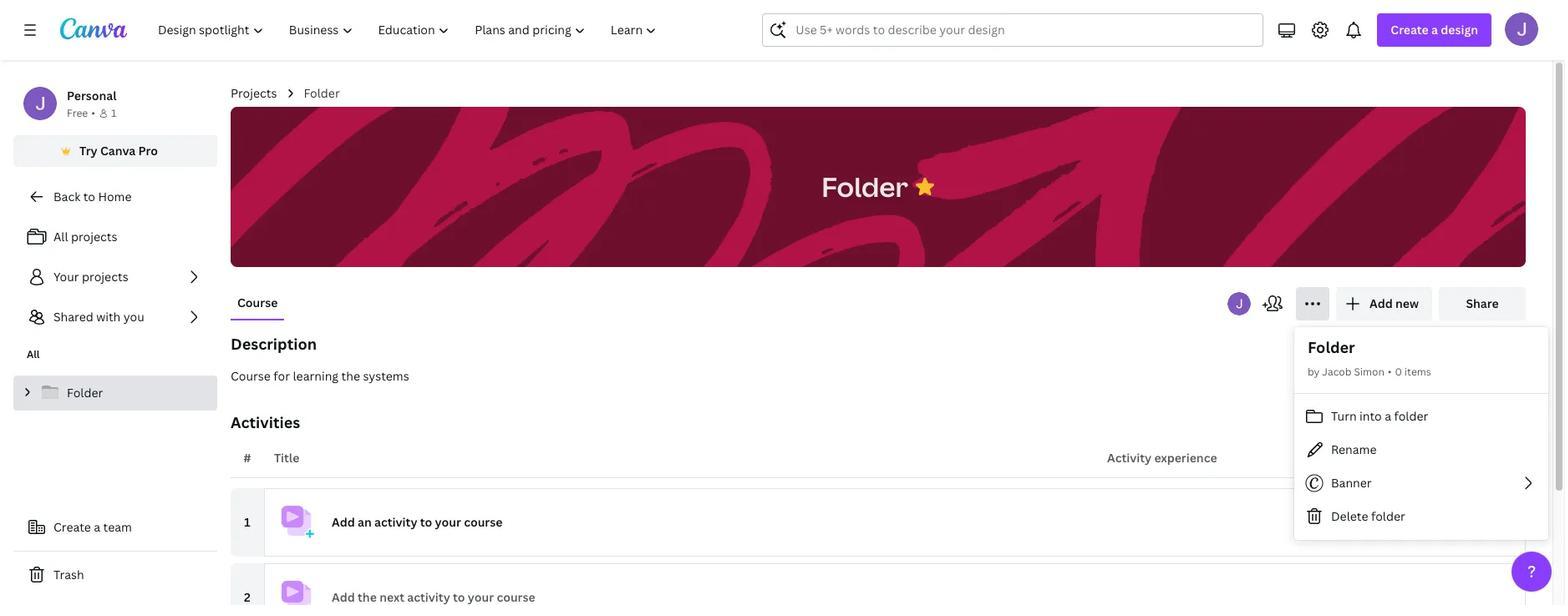 Task type: vqa. For each thing, say whether or not it's contained in the screenshot.
"an"
yes



Task type: locate. For each thing, give the bounding box(es) containing it.
folder right delete
[[1371, 509, 1405, 525]]

you
[[123, 309, 144, 325]]

a inside dropdown button
[[1431, 22, 1438, 38]]

1 vertical spatial add
[[332, 515, 355, 531]]

home
[[98, 189, 132, 205]]

1 vertical spatial all
[[27, 348, 40, 362]]

0 horizontal spatial create
[[53, 520, 91, 536]]

0
[[1395, 365, 1402, 379]]

0 vertical spatial all
[[53, 229, 68, 245]]

2 horizontal spatial a
[[1431, 22, 1438, 38]]

1 vertical spatial 1
[[244, 515, 250, 531]]

create left design
[[1391, 22, 1429, 38]]

course up description
[[237, 295, 278, 311]]

1 vertical spatial projects
[[82, 269, 128, 285]]

canva
[[100, 143, 136, 159]]

free •
[[67, 106, 95, 120]]

projects
[[71, 229, 117, 245], [82, 269, 128, 285]]

a left team
[[94, 520, 100, 536]]

by jacob simon
[[1308, 365, 1385, 379]]

for
[[273, 369, 290, 384]]

learning
[[293, 369, 338, 384]]

back to home link
[[13, 180, 217, 214]]

all inside all projects link
[[53, 229, 68, 245]]

0 vertical spatial add
[[1370, 296, 1393, 312]]

trash link
[[13, 559, 217, 592]]

projects right your
[[82, 269, 128, 285]]

1 horizontal spatial a
[[1385, 408, 1391, 424]]

2 vertical spatial a
[[94, 520, 100, 536]]

0 vertical spatial 1
[[111, 106, 116, 120]]

1 vertical spatial to
[[420, 515, 432, 531]]

0 vertical spatial a
[[1431, 22, 1438, 38]]

to left your
[[420, 515, 432, 531]]

0 vertical spatial create
[[1391, 22, 1429, 38]]

1 horizontal spatial all
[[53, 229, 68, 245]]

your projects
[[53, 269, 128, 285]]

projects
[[231, 85, 277, 101]]

course button
[[231, 287, 284, 319]]

create inside dropdown button
[[1391, 22, 1429, 38]]

folder link down the shared with you link
[[13, 376, 217, 411]]

activity experience
[[1107, 450, 1217, 466]]

team
[[103, 520, 132, 536]]

None search field
[[762, 13, 1264, 47]]

create for create a design
[[1391, 22, 1429, 38]]

create a design
[[1391, 22, 1478, 38]]

to right back on the top
[[83, 189, 95, 205]]

0 horizontal spatial add
[[332, 515, 355, 531]]

activity
[[374, 515, 417, 531]]

1 vertical spatial create
[[53, 520, 91, 536]]

0 vertical spatial folder link
[[304, 84, 340, 103]]

course
[[237, 295, 278, 311], [231, 369, 271, 384]]

projects link
[[231, 84, 277, 103]]

pro
[[138, 143, 158, 159]]

delete folder
[[1331, 509, 1405, 525]]

create a team
[[53, 520, 132, 536]]

add an activity to your course button
[[264, 489, 1526, 557]]

free
[[67, 106, 88, 120]]

jacob
[[1322, 365, 1352, 379]]

all projects
[[53, 229, 117, 245]]

1 vertical spatial course
[[231, 369, 271, 384]]

add for add an activity to your course
[[332, 515, 355, 531]]

0 horizontal spatial folder link
[[13, 376, 217, 411]]

folder
[[304, 85, 340, 101], [822, 168, 908, 204], [1308, 338, 1355, 358], [67, 385, 103, 401]]

experience
[[1154, 450, 1217, 466]]

1 vertical spatial folder link
[[13, 376, 217, 411]]

create
[[1391, 22, 1429, 38], [53, 520, 91, 536]]

try
[[79, 143, 97, 159]]

turn
[[1331, 408, 1357, 424]]

course for learning the systems button
[[231, 368, 1526, 386]]

banner button
[[1294, 467, 1548, 501]]

items
[[1405, 365, 1431, 379]]

create inside button
[[53, 520, 91, 536]]

projects down back to home
[[71, 229, 117, 245]]

1 vertical spatial folder
[[1371, 509, 1405, 525]]

0 horizontal spatial 1
[[111, 106, 116, 120]]

a for design
[[1431, 22, 1438, 38]]

1 vertical spatial a
[[1385, 408, 1391, 424]]

1 horizontal spatial add
[[1370, 296, 1393, 312]]

Search search field
[[796, 14, 1230, 46]]

a
[[1431, 22, 1438, 38], [1385, 408, 1391, 424], [94, 520, 100, 536]]

folder
[[1394, 408, 1428, 424], [1371, 509, 1405, 525]]

a right into
[[1385, 408, 1391, 424]]

1 horizontal spatial create
[[1391, 22, 1429, 38]]

add left an
[[332, 515, 355, 531]]

folder link
[[304, 84, 340, 103], [13, 376, 217, 411]]

turn into a folder button
[[1294, 400, 1548, 434]]

an
[[358, 515, 372, 531]]

1 horizontal spatial to
[[420, 515, 432, 531]]

1 right the •
[[111, 106, 116, 120]]

to
[[83, 189, 95, 205], [420, 515, 432, 531]]

delete
[[1331, 509, 1368, 525]]

0 horizontal spatial all
[[27, 348, 40, 362]]

add left new in the right of the page
[[1370, 296, 1393, 312]]

list
[[13, 221, 217, 334]]

1
[[111, 106, 116, 120], [244, 515, 250, 531]]

course left for
[[231, 369, 271, 384]]

1 down #
[[244, 515, 250, 531]]

systems
[[363, 369, 409, 384]]

try canva pro button
[[13, 135, 217, 167]]

0 horizontal spatial a
[[94, 520, 100, 536]]

1 horizontal spatial folder link
[[304, 84, 340, 103]]

new
[[1396, 296, 1419, 312]]

add new
[[1370, 296, 1419, 312]]

top level navigation element
[[147, 13, 671, 47]]

a left design
[[1431, 22, 1438, 38]]

folder link right projects link
[[304, 84, 340, 103]]

0 vertical spatial projects
[[71, 229, 117, 245]]

folder up rename button on the bottom right
[[1394, 408, 1428, 424]]

turn into a folder
[[1331, 408, 1428, 424]]

design
[[1441, 22, 1478, 38]]

create left team
[[53, 520, 91, 536]]

course
[[464, 515, 502, 531]]

your
[[53, 269, 79, 285]]

activities
[[231, 413, 300, 433]]

course for course
[[237, 295, 278, 311]]

description
[[231, 334, 317, 354]]

try canva pro
[[79, 143, 158, 159]]

all
[[53, 229, 68, 245], [27, 348, 40, 362]]

shared
[[53, 309, 93, 325]]

0 vertical spatial course
[[237, 295, 278, 311]]

add
[[1370, 296, 1393, 312], [332, 515, 355, 531]]

all for all projects
[[53, 229, 68, 245]]

0 horizontal spatial to
[[83, 189, 95, 205]]



Task type: describe. For each thing, give the bounding box(es) containing it.
create a design button
[[1377, 13, 1492, 47]]

into
[[1360, 408, 1382, 424]]

rename button
[[1294, 434, 1548, 467]]

share
[[1466, 296, 1499, 312]]

all for all
[[27, 348, 40, 362]]

access
[[1335, 450, 1374, 466]]

1 horizontal spatial 1
[[244, 515, 250, 531]]

create for create a team
[[53, 520, 91, 536]]

0 items
[[1395, 365, 1431, 379]]

your projects link
[[13, 261, 217, 294]]

folder inside button
[[822, 168, 908, 204]]

projects for all projects
[[71, 229, 117, 245]]

the
[[341, 369, 360, 384]]

trash
[[53, 567, 84, 583]]

create a team button
[[13, 511, 217, 545]]

delete folder button
[[1294, 501, 1548, 534]]

add for add new
[[1370, 296, 1393, 312]]

personal
[[67, 88, 117, 104]]

add an activity to your course
[[332, 515, 502, 531]]

projects for your projects
[[82, 269, 128, 285]]

shared with you
[[53, 309, 144, 325]]

shared with you link
[[13, 301, 217, 334]]

by
[[1308, 365, 1320, 379]]

add new button
[[1336, 287, 1432, 321]]

a for team
[[94, 520, 100, 536]]

folder button
[[813, 161, 916, 214]]

banner
[[1331, 475, 1372, 491]]

with
[[96, 309, 121, 325]]

0 vertical spatial folder
[[1394, 408, 1428, 424]]

to inside dropdown button
[[420, 515, 432, 531]]

course for learning the systems
[[231, 369, 409, 384]]

jacob simon image
[[1505, 13, 1538, 46]]

simon
[[1354, 365, 1385, 379]]

activity
[[1107, 450, 1152, 466]]

list containing all projects
[[13, 221, 217, 334]]

•
[[91, 106, 95, 120]]

your
[[435, 515, 461, 531]]

course for course for learning the systems
[[231, 369, 271, 384]]

title
[[274, 450, 299, 466]]

0 vertical spatial to
[[83, 189, 95, 205]]

rename
[[1331, 442, 1377, 458]]

back
[[53, 189, 80, 205]]

#
[[243, 450, 251, 466]]

all projects link
[[13, 221, 217, 254]]

back to home
[[53, 189, 132, 205]]

share button
[[1439, 287, 1526, 321]]



